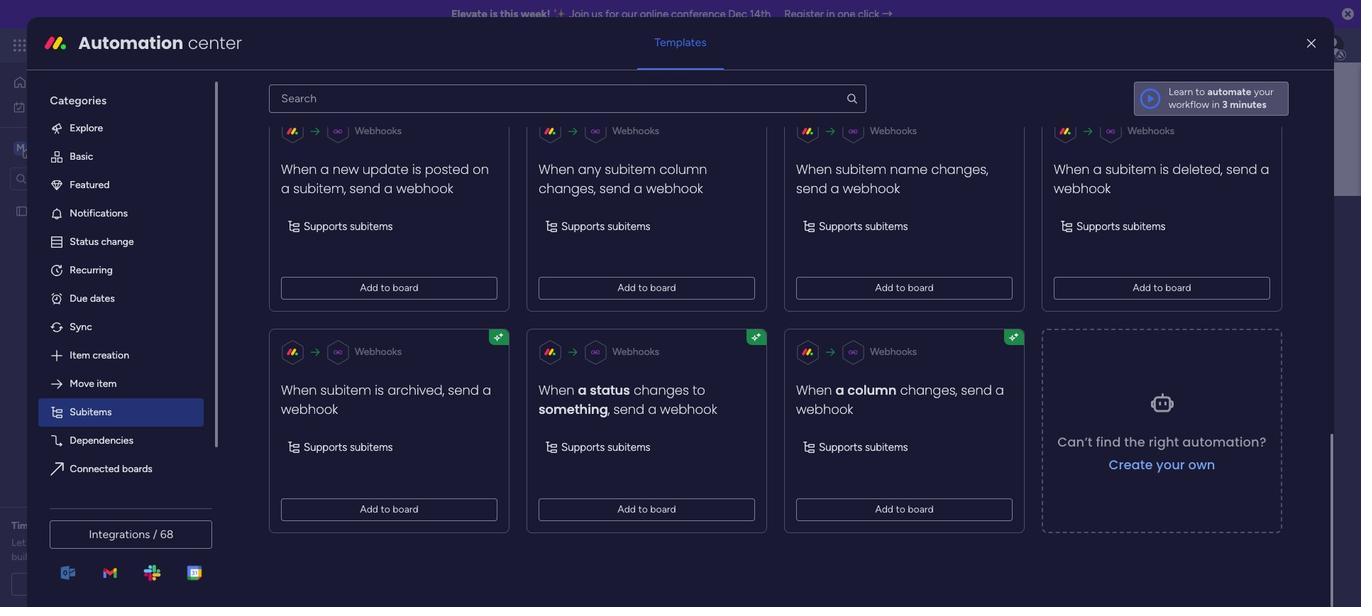 Task type: vqa. For each thing, say whether or not it's contained in the screenshot.
Upload your own
no



Task type: describe. For each thing, give the bounding box(es) containing it.
automation center
[[78, 31, 242, 55]]

changes, inside when subitem name changes, send a webhook
[[932, 160, 989, 178]]

boards
[[268, 320, 298, 332]]

see
[[248, 39, 265, 51]]

68
[[160, 528, 174, 541]]

test for public board image within test link
[[292, 353, 310, 365]]

for inside the time for an expert review let our experts review what you've built so far. free of charge
[[36, 520, 50, 532]]

add to board for archived,
[[360, 503, 419, 515]]

item creation
[[70, 349, 129, 361]]

update
[[363, 160, 409, 178]]

own
[[1189, 455, 1216, 473]]

recent
[[268, 286, 304, 300]]

supports subitems down 'when a column'
[[820, 441, 909, 454]]

and
[[301, 320, 317, 332]]

schedule a meeting
[[46, 578, 135, 590]]

move item option
[[39, 370, 204, 398]]

when for when a subitem is deleted, send a webhook
[[1055, 160, 1090, 178]]

deleted,
[[1173, 160, 1223, 178]]

dates
[[90, 292, 115, 304]]

center
[[188, 31, 242, 55]]

a inside schedule a meeting button
[[90, 578, 95, 590]]

featured option
[[39, 171, 204, 199]]

Search in workspace field
[[30, 170, 119, 187]]

sync option
[[39, 313, 204, 341]]

subitems for update
[[350, 220, 393, 232]]

board for column
[[651, 282, 677, 294]]

send inside when subitem name changes, send a webhook
[[797, 179, 828, 197]]

find
[[1097, 433, 1122, 451]]

item creation option
[[39, 341, 204, 370]]

supports for when any subitem column changes, send a webhook
[[562, 220, 605, 232]]

add workspace
[[353, 236, 424, 248]]

supports subitems for archived,
[[304, 441, 393, 454]]

supports for when a new update is posted on a subitem, send a webhook
[[304, 220, 348, 232]]

when for when any subitem column changes, send a webhook
[[539, 160, 575, 178]]

/
[[153, 528, 157, 541]]

subitem inside when subitem name changes, send a webhook
[[836, 160, 887, 178]]

dec
[[729, 8, 748, 21]]

0 horizontal spatial this
[[473, 320, 490, 332]]

sync
[[70, 321, 92, 333]]

changes, send a webhook
[[797, 381, 1005, 418]]

your inside your workflow in
[[1255, 86, 1274, 98]]

my work button
[[9, 95, 153, 118]]

send inside "when a new update is posted on a subitem, send a webhook"
[[350, 179, 381, 197]]

webhooks for archived,
[[355, 346, 402, 358]]

dependencies option
[[39, 427, 204, 455]]

changes, inside when any subitem column changes, send a webhook
[[539, 179, 596, 197]]

public board image inside test list box
[[15, 204, 28, 218]]

item
[[70, 349, 90, 361]]

home button
[[9, 71, 153, 94]]

free
[[63, 551, 82, 563]]

select product image
[[13, 38, 27, 53]]

subitems for archived,
[[350, 441, 393, 454]]

test list box
[[0, 196, 181, 415]]

time for an expert review let our experts review what you've built so far. free of charge
[[11, 520, 166, 563]]

status change option
[[39, 228, 204, 256]]

send inside changes, send a webhook
[[962, 381, 993, 399]]

when any subitem column changes, send a webhook
[[539, 160, 708, 197]]

status
[[70, 236, 99, 248]]

notifications option
[[39, 199, 204, 228]]

is inside when a subitem is deleted, send a webhook
[[1161, 160, 1170, 178]]

connected boards
[[70, 463, 153, 475]]

right
[[1150, 433, 1180, 451]]

webhooks for update
[[355, 124, 402, 137]]

webhook inside "when a new update is posted on a subitem, send a webhook"
[[397, 179, 454, 197]]

due
[[70, 292, 88, 304]]

you
[[374, 320, 390, 332]]

workspace image
[[13, 140, 28, 156]]

due dates
[[70, 292, 115, 304]]

creation
[[93, 349, 129, 361]]

basic
[[70, 150, 93, 162]]

elevate is this week! ✨ join us for our online conference dec 14th
[[451, 8, 771, 21]]

a inside changes, send a webhook
[[996, 381, 1005, 399]]

✨
[[553, 8, 567, 21]]

in inside your workflow in
[[1212, 99, 1220, 111]]

monday
[[63, 37, 112, 53]]

subitem,
[[294, 179, 346, 197]]

charge
[[97, 551, 127, 563]]

boards for connected boards
[[122, 463, 153, 475]]

14th
[[750, 8, 771, 21]]

your inside can't find the right automation? create your own
[[1157, 455, 1186, 473]]

permissions
[[423, 286, 483, 300]]

add to board for changes,
[[876, 282, 934, 294]]

main inside workspace selection element
[[33, 141, 58, 154]]

register in one click →
[[785, 8, 893, 21]]

option inside categories list box
[[39, 483, 204, 512]]

a inside when any subitem column changes, send a webhook
[[634, 179, 643, 197]]

search image
[[846, 92, 859, 105]]

categories
[[50, 94, 107, 107]]

far.
[[46, 551, 60, 563]]

you've
[[137, 537, 166, 549]]

supports subitems down ,
[[562, 441, 651, 454]]

add to board button for archived,
[[281, 498, 498, 521]]

1 vertical spatial column
[[848, 381, 897, 399]]

automate
[[1208, 86, 1252, 98]]

when for when a new update is posted on a subitem, send a webhook
[[281, 160, 317, 178]]

automation
[[78, 31, 183, 55]]

test for public board image inside the test list box
[[33, 205, 52, 217]]

my
[[31, 100, 45, 113]]

a inside when subitem name changes, send a webhook
[[831, 179, 840, 197]]

work for my
[[47, 100, 69, 113]]

conference
[[672, 8, 726, 21]]

brad klo image
[[1322, 34, 1345, 57]]

supports subitems for column
[[562, 220, 651, 232]]

when inside when a status changes to something , send a webhook
[[539, 381, 575, 399]]

is inside when subitem is archived, send a webhook
[[375, 381, 384, 399]]

your workflow in
[[1169, 86, 1274, 111]]

recurring option
[[39, 256, 204, 285]]

integrations / 68 button
[[50, 520, 213, 549]]

subitem inside when subitem is archived, send a webhook
[[321, 381, 372, 399]]

integrations / 68
[[89, 528, 174, 541]]

our inside the time for an expert review let our experts review what you've built so far. free of charge
[[28, 537, 43, 549]]

basic option
[[39, 143, 204, 171]]

so
[[33, 551, 44, 563]]

us
[[592, 8, 603, 21]]

a inside when subitem is archived, send a webhook
[[483, 381, 492, 399]]

is right elevate
[[490, 8, 498, 21]]

when for when subitem is archived, send a webhook
[[281, 381, 317, 399]]

featured
[[70, 179, 110, 191]]

when subitem is archived, send a webhook
[[281, 381, 492, 418]]

item
[[97, 378, 117, 390]]

can't find the right automation? create your own
[[1058, 433, 1267, 473]]

the
[[1125, 433, 1146, 451]]

management
[[143, 37, 221, 53]]

subitem inside when a subitem is deleted, send a webhook
[[1106, 160, 1157, 178]]

archived,
[[388, 381, 445, 399]]

online
[[640, 8, 669, 21]]

built
[[11, 551, 31, 563]]

1 horizontal spatial in
[[827, 8, 835, 21]]

monday work management
[[63, 37, 221, 53]]

expert
[[65, 520, 95, 532]]

can't
[[1058, 433, 1093, 451]]

changes
[[634, 381, 690, 399]]

work for monday
[[115, 37, 140, 53]]

explore
[[70, 122, 103, 134]]

register in one click → link
[[785, 8, 893, 21]]

send inside when a status changes to something , send a webhook
[[614, 400, 645, 418]]

integrations
[[89, 528, 150, 541]]

send inside when subitem is archived, send a webhook
[[448, 381, 479, 399]]

schedule
[[46, 578, 88, 590]]

webhook inside when subitem is archived, send a webhook
[[281, 400, 338, 418]]



Task type: locate. For each thing, give the bounding box(es) containing it.
supports subitems down when any subitem column changes, send a webhook
[[562, 220, 651, 232]]

of
[[85, 551, 94, 563]]

when subitem name changes, send a webhook
[[797, 160, 989, 197]]

work inside button
[[47, 100, 69, 113]]

0 horizontal spatial your
[[1157, 455, 1186, 473]]

experts
[[45, 537, 78, 549]]

0 horizontal spatial for
[[36, 520, 50, 532]]

main workspace down "posted"
[[354, 201, 537, 233]]

when inside when subitem is archived, send a webhook
[[281, 381, 317, 399]]

changes, down any
[[539, 179, 596, 197]]

supports subitems for update
[[304, 220, 393, 232]]

board for is
[[1166, 282, 1192, 294]]

add to favorites image
[[917, 352, 931, 366]]

0 horizontal spatial column
[[660, 160, 708, 178]]

webhook inside when any subitem column changes, send a webhook
[[647, 179, 704, 197]]

one
[[838, 8, 856, 21]]

0 vertical spatial our
[[622, 8, 638, 21]]

webhooks up changes
[[613, 346, 660, 358]]

when a subitem is deleted, send a webhook
[[1055, 160, 1270, 197]]

1 vertical spatial in
[[1212, 99, 1220, 111]]

0 horizontal spatial work
[[47, 100, 69, 113]]

0 horizontal spatial in
[[463, 320, 471, 332]]

test down and
[[292, 353, 310, 365]]

any
[[579, 160, 602, 178]]

your up minutes
[[1255, 86, 1274, 98]]

in right recently
[[463, 320, 471, 332]]

boards
[[307, 286, 342, 300], [122, 463, 153, 475]]

0 horizontal spatial public board image
[[15, 204, 28, 218]]

0 vertical spatial option
[[0, 198, 181, 201]]

webhooks for changes,
[[871, 124, 918, 137]]

main workspace
[[33, 141, 116, 154], [354, 201, 537, 233]]

1 vertical spatial review
[[81, 537, 110, 549]]

1 vertical spatial test
[[292, 353, 310, 365]]

learn to automate
[[1169, 86, 1252, 98]]

this left the week!
[[500, 8, 518, 21]]

1 horizontal spatial for
[[606, 8, 619, 21]]

time
[[11, 520, 34, 532]]

1 horizontal spatial column
[[848, 381, 897, 399]]

workflow
[[1169, 99, 1210, 111]]

schedule a meeting button
[[11, 573, 170, 596]]

board for changes,
[[909, 282, 934, 294]]

new
[[333, 160, 359, 178]]

changes, down add to favorites icon
[[901, 381, 958, 399]]

0 vertical spatial for
[[606, 8, 619, 21]]

send inside when any subitem column changes, send a webhook
[[600, 179, 631, 197]]

for left an
[[36, 520, 50, 532]]

see plans button
[[229, 35, 298, 56]]

webhook inside when a status changes to something , send a webhook
[[661, 400, 718, 418]]

subitem right any
[[605, 160, 656, 178]]

subitems down when subitem name changes, send a webhook
[[866, 220, 909, 232]]

categories heading
[[39, 82, 204, 114]]

when inside when subitem name changes, send a webhook
[[797, 160, 833, 178]]

a
[[321, 160, 329, 178], [1094, 160, 1103, 178], [1262, 160, 1270, 178], [281, 179, 290, 197], [385, 179, 393, 197], [634, 179, 643, 197], [831, 179, 840, 197], [483, 381, 492, 399], [579, 381, 587, 399], [836, 381, 845, 399], [996, 381, 1005, 399], [649, 400, 657, 418], [90, 578, 95, 590]]

0 horizontal spatial main workspace
[[33, 141, 116, 154]]

subitem inside when any subitem column changes, send a webhook
[[605, 160, 656, 178]]

webhooks for is
[[1128, 124, 1175, 137]]

subitems down when subitem is archived, send a webhook
[[350, 441, 393, 454]]

supports subitems for is
[[1077, 220, 1166, 232]]

this right recently
[[473, 320, 490, 332]]

None search field
[[269, 84, 867, 113]]

1 horizontal spatial our
[[622, 8, 638, 21]]

1 vertical spatial this
[[473, 320, 490, 332]]

main up add workspace
[[354, 201, 409, 233]]

what
[[113, 537, 135, 549]]

send
[[1227, 160, 1258, 178], [350, 179, 381, 197], [600, 179, 631, 197], [797, 179, 828, 197], [448, 381, 479, 399], [962, 381, 993, 399], [614, 400, 645, 418]]

in left one
[[827, 8, 835, 21]]

1 horizontal spatial main workspace
[[354, 201, 537, 233]]

explore option
[[39, 114, 204, 143]]

boards and dashboards you visited recently in this workspace
[[268, 320, 540, 332]]

3
[[1223, 99, 1228, 111]]

subitems for is
[[1123, 220, 1166, 232]]

to
[[1196, 86, 1206, 98], [381, 282, 391, 294], [639, 282, 648, 294], [897, 282, 906, 294], [1154, 282, 1164, 294], [693, 381, 706, 399], [381, 503, 391, 515], [639, 503, 648, 515], [897, 503, 906, 515]]

option down connected boards on the bottom left
[[39, 483, 204, 512]]

subitem down dashboards
[[321, 381, 372, 399]]

supports for when subitem name changes, send a webhook
[[820, 220, 863, 232]]

webhooks for column
[[613, 124, 660, 137]]

0 vertical spatial column
[[660, 160, 708, 178]]

1 vertical spatial your
[[1157, 455, 1186, 473]]

subitem
[[605, 160, 656, 178], [836, 160, 887, 178], [1106, 160, 1157, 178], [321, 381, 372, 399]]

1 horizontal spatial boards
[[307, 286, 342, 300]]

subitems down ,
[[608, 441, 651, 454]]

in left the 3
[[1212, 99, 1220, 111]]

1 horizontal spatial work
[[115, 37, 140, 53]]

members
[[359, 286, 406, 300]]

click
[[858, 8, 880, 21]]

webhooks down you
[[355, 346, 402, 358]]

workspace selection element
[[13, 140, 119, 158]]

add to board button for update
[[281, 277, 498, 299]]

Main workspace field
[[351, 201, 1304, 233]]

webhook inside when a subitem is deleted, send a webhook
[[1055, 179, 1112, 197]]

option
[[0, 198, 181, 201], [39, 483, 204, 512]]

is left "deleted,"
[[1161, 160, 1170, 178]]

boards inside option
[[122, 463, 153, 475]]

meeting
[[98, 578, 135, 590]]

boards up and
[[307, 286, 342, 300]]

create
[[1110, 455, 1154, 473]]

→
[[883, 8, 893, 21]]

1 vertical spatial boards
[[122, 463, 153, 475]]

1 horizontal spatial this
[[500, 8, 518, 21]]

our
[[622, 8, 638, 21], [28, 537, 43, 549]]

automation?
[[1183, 433, 1267, 451]]

webhook
[[397, 179, 454, 197], [647, 179, 704, 197], [844, 179, 901, 197], [1055, 179, 1112, 197], [281, 400, 338, 418], [661, 400, 718, 418], [797, 400, 854, 418]]

is left archived,
[[375, 381, 384, 399]]

public board image
[[15, 204, 28, 218], [268, 352, 284, 367]]

main workspace inside workspace selection element
[[33, 141, 116, 154]]

1 vertical spatial changes,
[[539, 179, 596, 197]]

supports for when a subitem is deleted, send a webhook
[[1077, 220, 1121, 232]]

when a status changes to something , send a webhook
[[539, 381, 718, 418]]

0 horizontal spatial boards
[[122, 463, 153, 475]]

0 vertical spatial boards
[[307, 286, 342, 300]]

2 vertical spatial changes,
[[901, 381, 958, 399]]

due dates option
[[39, 285, 204, 313]]

1 horizontal spatial your
[[1255, 86, 1274, 98]]

change
[[101, 236, 134, 248]]

send inside when a subitem is deleted, send a webhook
[[1227, 160, 1258, 178]]

1 vertical spatial main workspace
[[354, 201, 537, 233]]

add to board button for changes,
[[797, 277, 1013, 299]]

webhooks down workflow
[[1128, 124, 1175, 137]]

changes,
[[932, 160, 989, 178], [539, 179, 596, 197], [901, 381, 958, 399]]

1 vertical spatial main
[[354, 201, 409, 233]]

webhook inside when subitem name changes, send a webhook
[[844, 179, 901, 197]]

Search for a column type search field
[[269, 84, 867, 113]]

changes, inside changes, send a webhook
[[901, 381, 958, 399]]

webhooks up changes, send a webhook
[[871, 346, 918, 358]]

supports subitems down when subitem is archived, send a webhook
[[304, 441, 393, 454]]

your down right
[[1157, 455, 1186, 473]]

when for when subitem name changes, send a webhook
[[797, 160, 833, 178]]

0 vertical spatial changes,
[[932, 160, 989, 178]]

subitems
[[350, 220, 393, 232], [608, 220, 651, 232], [866, 220, 909, 232], [1123, 220, 1166, 232], [350, 441, 393, 454], [608, 441, 651, 454], [866, 441, 909, 454]]

webhooks up the name
[[871, 124, 918, 137]]

subitems for column
[[608, 220, 651, 232]]

column
[[660, 160, 708, 178], [848, 381, 897, 399]]

boards down dependencies option
[[122, 463, 153, 475]]

1 horizontal spatial main
[[354, 201, 409, 233]]

2 vertical spatial in
[[463, 320, 471, 332]]

add to board button for column
[[539, 277, 756, 299]]

add to board for column
[[618, 282, 677, 294]]

webhooks
[[355, 124, 402, 137], [613, 124, 660, 137], [871, 124, 918, 137], [1128, 124, 1175, 137], [355, 346, 402, 358], [613, 346, 660, 358], [871, 346, 918, 358]]

when a new update is posted on a subitem, send a webhook
[[281, 160, 489, 197]]

my work
[[31, 100, 69, 113]]

supports
[[304, 220, 348, 232], [562, 220, 605, 232], [820, 220, 863, 232], [1077, 220, 1121, 232], [304, 441, 348, 454], [562, 441, 605, 454], [820, 441, 863, 454]]

when inside when any subitem column changes, send a webhook
[[539, 160, 575, 178]]

boards for recent boards
[[307, 286, 342, 300]]

visited
[[393, 320, 422, 332]]

week!
[[521, 8, 551, 21]]

review up what
[[98, 520, 128, 532]]

0 vertical spatial main
[[33, 141, 58, 154]]

supports subitems down when subitem name changes, send a webhook
[[820, 220, 909, 232]]

subitem left the name
[[836, 160, 887, 178]]

public board image inside test link
[[268, 352, 284, 367]]

0 vertical spatial your
[[1255, 86, 1274, 98]]

test link
[[247, 339, 950, 380]]

automation  center image
[[44, 32, 67, 55]]

this
[[500, 8, 518, 21], [473, 320, 490, 332]]

public board image down boards
[[268, 352, 284, 367]]

subitems up add workspace
[[350, 220, 393, 232]]

0 horizontal spatial test
[[33, 205, 52, 217]]

changes, right the name
[[932, 160, 989, 178]]

board for archived,
[[393, 503, 419, 515]]

0 vertical spatial this
[[500, 8, 518, 21]]

learn
[[1169, 86, 1194, 98]]

1 horizontal spatial test
[[292, 353, 310, 365]]

0 horizontal spatial main
[[33, 141, 58, 154]]

something
[[539, 400, 609, 418]]

1 vertical spatial work
[[47, 100, 69, 113]]

0 vertical spatial test
[[33, 205, 52, 217]]

supports for when subitem is archived, send a webhook
[[304, 441, 348, 454]]

supports subitems down when a subitem is deleted, send a webhook
[[1077, 220, 1166, 232]]

on
[[473, 160, 489, 178]]

connected boards option
[[39, 455, 204, 483]]

webhooks up update
[[355, 124, 402, 137]]

when inside "when a new update is posted on a subitem, send a webhook"
[[281, 160, 317, 178]]

recent boards
[[268, 286, 342, 300]]

an
[[52, 520, 63, 532]]

0 vertical spatial in
[[827, 8, 835, 21]]

work right my
[[47, 100, 69, 113]]

subitems option
[[39, 398, 204, 427]]

is left "posted"
[[413, 160, 422, 178]]

1 vertical spatial option
[[39, 483, 204, 512]]

to inside when a status changes to something , send a webhook
[[693, 381, 706, 399]]

minutes
[[1231, 99, 1267, 111]]

subitems down changes, send a webhook
[[866, 441, 909, 454]]

our left online
[[622, 8, 638, 21]]

subitems down when any subitem column changes, send a webhook
[[608, 220, 651, 232]]

recurring
[[70, 264, 113, 276]]

register
[[785, 8, 824, 21]]

is inside "when a new update is posted on a subitem, send a webhook"
[[413, 160, 422, 178]]

1 horizontal spatial public board image
[[268, 352, 284, 367]]

test
[[33, 205, 52, 217], [292, 353, 310, 365]]

status change
[[70, 236, 134, 248]]

categories list box
[[39, 82, 218, 512]]

supports subitems up add workspace
[[304, 220, 393, 232]]

add to board
[[360, 282, 419, 294], [618, 282, 677, 294], [876, 282, 934, 294], [1134, 282, 1192, 294], [360, 503, 419, 515], [618, 503, 677, 515], [876, 503, 934, 515]]

column inside when any subitem column changes, send a webhook
[[660, 160, 708, 178]]

subitem left "deleted,"
[[1106, 160, 1157, 178]]

subitems down when a subitem is deleted, send a webhook
[[1123, 220, 1166, 232]]

elevate
[[451, 8, 488, 21]]

public board image down workspace icon
[[15, 204, 28, 218]]

1 vertical spatial for
[[36, 520, 50, 532]]

add to board button
[[281, 277, 498, 299], [539, 277, 756, 299], [797, 277, 1013, 299], [1055, 277, 1271, 299], [281, 498, 498, 521], [539, 498, 756, 521], [797, 498, 1013, 521]]

1 vertical spatial public board image
[[268, 352, 284, 367]]

recently
[[424, 320, 461, 332]]

1 vertical spatial our
[[28, 537, 43, 549]]

main right workspace icon
[[33, 141, 58, 154]]

2 horizontal spatial in
[[1212, 99, 1220, 111]]

work right monday
[[115, 37, 140, 53]]

test down search in workspace field in the top left of the page
[[33, 205, 52, 217]]

test inside list box
[[33, 205, 52, 217]]

our up so
[[28, 537, 43, 549]]

webhook inside changes, send a webhook
[[797, 400, 854, 418]]

option down featured
[[0, 198, 181, 201]]

0 vertical spatial work
[[115, 37, 140, 53]]

add to board button for is
[[1055, 277, 1271, 299]]

work
[[115, 37, 140, 53], [47, 100, 69, 113]]

in
[[827, 8, 835, 21], [1212, 99, 1220, 111], [463, 320, 471, 332]]

when a column
[[797, 381, 897, 399]]

join
[[569, 8, 589, 21]]

dependencies
[[70, 434, 133, 446]]

supports subitems for changes,
[[820, 220, 909, 232]]

m
[[16, 142, 25, 154]]

for right us
[[606, 8, 619, 21]]

webhooks up when any subitem column changes, send a webhook
[[613, 124, 660, 137]]

add to board for update
[[360, 282, 419, 294]]

review
[[98, 520, 128, 532], [81, 537, 110, 549]]

0 vertical spatial review
[[98, 520, 128, 532]]

board for update
[[393, 282, 419, 294]]

0 vertical spatial public board image
[[15, 204, 28, 218]]

0 vertical spatial main workspace
[[33, 141, 116, 154]]

dashboards
[[320, 320, 371, 332]]

0 horizontal spatial our
[[28, 537, 43, 549]]

subitems for changes,
[[866, 220, 909, 232]]

3 minutes
[[1223, 99, 1267, 111]]

notifications
[[70, 207, 128, 219]]

when inside when a subitem is deleted, send a webhook
[[1055, 160, 1090, 178]]

review up of
[[81, 537, 110, 549]]

move
[[70, 378, 94, 390]]

add to board for is
[[1134, 282, 1192, 294]]

main workspace down the explore
[[33, 141, 116, 154]]



